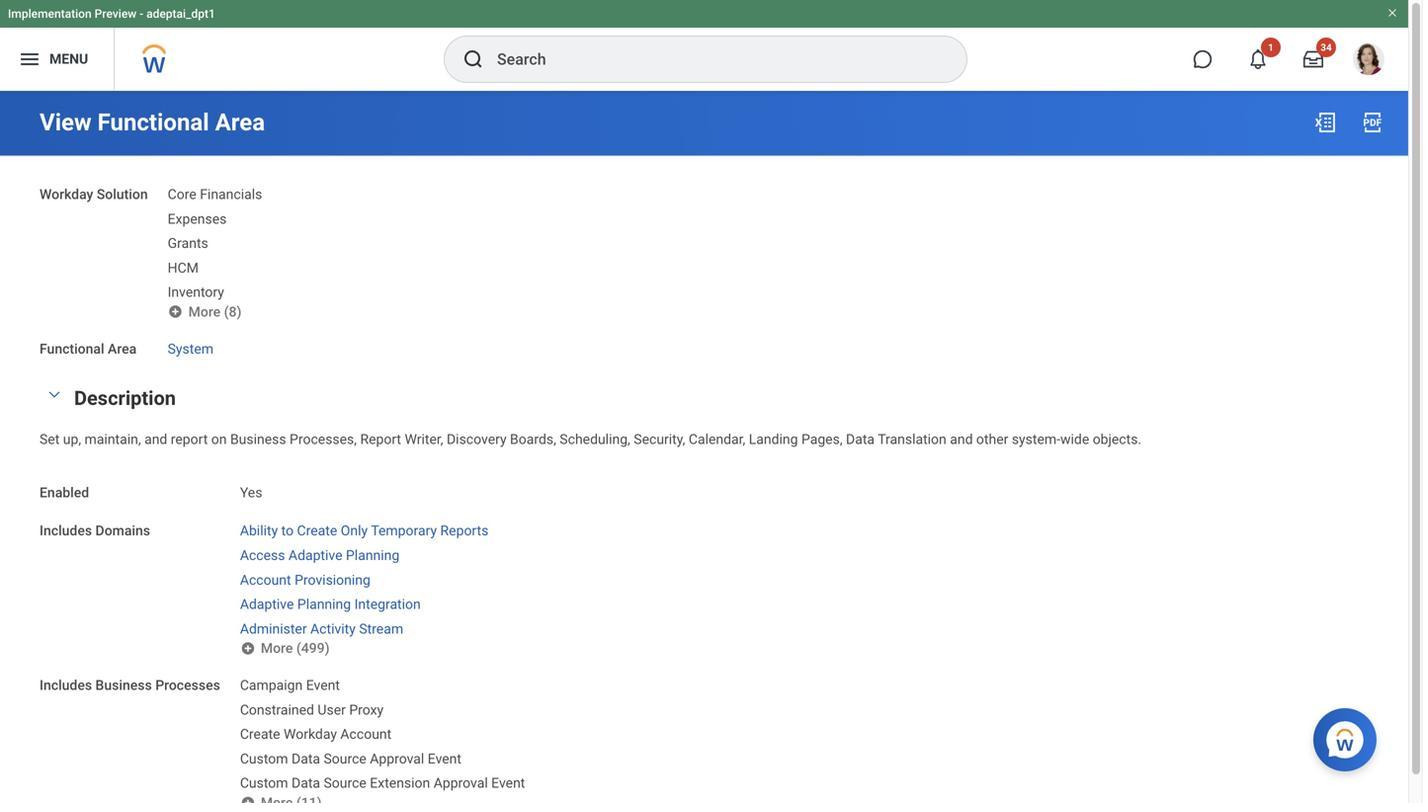Task type: describe. For each thing, give the bounding box(es) containing it.
1
[[1268, 42, 1274, 53]]

account provisioning link
[[240, 568, 371, 588]]

grants element
[[168, 231, 208, 252]]

1 button
[[1237, 38, 1281, 81]]

close environment banner image
[[1387, 7, 1399, 19]]

implementation
[[8, 7, 92, 21]]

0 vertical spatial adaptive
[[289, 548, 343, 564]]

stream
[[359, 621, 403, 637]]

(499)
[[296, 641, 330, 657]]

more (8)
[[188, 304, 242, 320]]

more (499)
[[261, 641, 330, 657]]

workday inside "campaign event constrained user proxy create workday account custom data source approval event custom data source extension approval event"
[[284, 727, 337, 743]]

report
[[360, 432, 401, 448]]

core financials
[[168, 186, 262, 203]]

business inside description group
[[230, 432, 286, 448]]

ability
[[240, 523, 278, 540]]

functional area
[[40, 341, 137, 357]]

adeptai_dpt1
[[146, 7, 215, 21]]

reports
[[440, 523, 489, 540]]

administer activity stream link
[[240, 617, 403, 637]]

0 vertical spatial area
[[215, 108, 265, 136]]

provisioning
[[295, 572, 371, 588]]

administer activity stream
[[240, 621, 403, 637]]

system
[[168, 341, 214, 357]]

chevron down image
[[43, 388, 66, 402]]

activity
[[310, 621, 356, 637]]

grants hcm inventory
[[168, 235, 224, 301]]

0 vertical spatial functional
[[98, 108, 209, 136]]

includes business processes
[[40, 678, 220, 694]]

1 vertical spatial area
[[108, 341, 137, 357]]

notifications large image
[[1249, 49, 1268, 69]]

34
[[1321, 42, 1332, 53]]

system link
[[168, 337, 214, 357]]

financials
[[200, 186, 262, 203]]

1 custom from the top
[[240, 751, 288, 768]]

other
[[977, 432, 1009, 448]]

0 horizontal spatial account
[[240, 572, 291, 588]]

domains
[[95, 523, 150, 540]]

campaign event element
[[240, 674, 340, 694]]

scheduling,
[[560, 432, 631, 448]]

1 and from the left
[[144, 432, 167, 448]]

integration
[[354, 597, 421, 613]]

maintain,
[[85, 432, 141, 448]]

description
[[74, 387, 176, 410]]

includes for includes domains
[[40, 523, 92, 540]]

items selected list for (8)
[[168, 182, 294, 302]]

description button
[[74, 387, 176, 410]]

0 horizontal spatial business
[[95, 678, 152, 694]]

enabled element
[[240, 473, 262, 502]]

set up, maintain, and report on business processes, report writer, discovery boards, scheduling, security, calendar, landing pages, data translation and other system-wide objects.
[[40, 432, 1142, 448]]

inventory element
[[168, 280, 224, 301]]

menu button
[[0, 28, 114, 91]]

1 source from the top
[[324, 751, 367, 768]]

campaign
[[240, 678, 303, 694]]

landing
[[749, 432, 798, 448]]

0 vertical spatial approval
[[370, 751, 424, 768]]

implementation preview -   adeptai_dpt1
[[8, 7, 215, 21]]

boards,
[[510, 432, 556, 448]]

constrained
[[240, 702, 314, 719]]

translation
[[878, 432, 947, 448]]

inventory
[[168, 284, 224, 301]]

2 vertical spatial data
[[292, 776, 320, 792]]

preview
[[95, 7, 137, 21]]

access adaptive planning link
[[240, 544, 400, 564]]

constrained user proxy element
[[240, 698, 384, 719]]

proxy
[[349, 702, 384, 719]]

calendar,
[[689, 432, 746, 448]]

menu
[[49, 51, 88, 67]]

2 and from the left
[[950, 432, 973, 448]]

workday solution
[[40, 186, 148, 203]]

ability to create only temporary reports
[[240, 523, 489, 540]]

hcm element
[[168, 256, 199, 276]]

to
[[281, 523, 294, 540]]

more (8) button
[[168, 302, 244, 321]]

core financials element
[[168, 182, 262, 203]]

view functional area
[[40, 108, 265, 136]]



Task type: locate. For each thing, give the bounding box(es) containing it.
Search Workday  search field
[[497, 38, 926, 81]]

1 vertical spatial source
[[324, 776, 367, 792]]

items selected list for (499)
[[240, 519, 520, 639]]

1 vertical spatial account
[[340, 727, 392, 743]]

account provisioning
[[240, 572, 371, 588]]

2 horizontal spatial event
[[491, 776, 525, 792]]

set
[[40, 432, 60, 448]]

on
[[211, 432, 227, 448]]

and left other
[[950, 432, 973, 448]]

0 horizontal spatial workday
[[40, 186, 93, 203]]

up,
[[63, 432, 81, 448]]

2 includes from the top
[[40, 678, 92, 694]]

0 vertical spatial items selected list
[[168, 182, 294, 302]]

planning
[[346, 548, 400, 564], [297, 597, 351, 613]]

items selected list containing campaign event
[[240, 674, 557, 793]]

functional
[[98, 108, 209, 136], [40, 341, 104, 357]]

create down constrained at the bottom of the page
[[240, 727, 280, 743]]

description group
[[40, 383, 1369, 449]]

more (499) button
[[240, 639, 332, 658]]

expenses element
[[168, 207, 227, 227]]

planning up administer activity stream "link"
[[297, 597, 351, 613]]

adaptive
[[289, 548, 343, 564], [240, 597, 294, 613]]

account
[[240, 572, 291, 588], [340, 727, 392, 743]]

34 button
[[1292, 38, 1337, 81]]

functional up chevron down image
[[40, 341, 104, 357]]

0 horizontal spatial create
[[240, 727, 280, 743]]

custom
[[240, 751, 288, 768], [240, 776, 288, 792]]

justify image
[[18, 47, 42, 71]]

items selected list containing core financials
[[168, 182, 294, 302]]

1 horizontal spatial workday
[[284, 727, 337, 743]]

source
[[324, 751, 367, 768], [324, 776, 367, 792]]

(8)
[[224, 304, 242, 320]]

planning inside access adaptive planning link
[[346, 548, 400, 564]]

1 horizontal spatial business
[[230, 432, 286, 448]]

1 horizontal spatial event
[[428, 751, 462, 768]]

0 vertical spatial create
[[297, 523, 337, 540]]

1 horizontal spatial more
[[261, 641, 293, 657]]

adaptive inside 'link'
[[240, 597, 294, 613]]

custom down create workday account element
[[240, 776, 288, 792]]

0 vertical spatial data
[[846, 432, 875, 448]]

planning down 'ability to create only temporary reports'
[[346, 548, 400, 564]]

1 vertical spatial includes
[[40, 678, 92, 694]]

administer
[[240, 621, 307, 637]]

account inside "campaign event constrained user proxy create workday account custom data source approval event custom data source extension approval event"
[[340, 727, 392, 743]]

account down access
[[240, 572, 291, 588]]

1 vertical spatial business
[[95, 678, 152, 694]]

data inside description group
[[846, 432, 875, 448]]

security,
[[634, 432, 685, 448]]

expenses
[[168, 211, 227, 227]]

search image
[[462, 47, 485, 71]]

includes
[[40, 523, 92, 540], [40, 678, 92, 694]]

custom data source approval event element
[[240, 747, 462, 768]]

view functional area main content
[[0, 91, 1409, 804]]

workday
[[40, 186, 93, 203], [284, 727, 337, 743]]

0 vertical spatial source
[[324, 751, 367, 768]]

0 horizontal spatial area
[[108, 341, 137, 357]]

0 horizontal spatial and
[[144, 432, 167, 448]]

account down 'proxy'
[[340, 727, 392, 743]]

hcm
[[168, 260, 199, 276]]

business right on
[[230, 432, 286, 448]]

enabled
[[40, 485, 89, 501]]

0 vertical spatial business
[[230, 432, 286, 448]]

1 vertical spatial items selected list
[[240, 519, 520, 639]]

0 vertical spatial includes
[[40, 523, 92, 540]]

objects.
[[1093, 432, 1142, 448]]

business
[[230, 432, 286, 448], [95, 678, 152, 694]]

and left report
[[144, 432, 167, 448]]

area
[[215, 108, 265, 136], [108, 341, 137, 357]]

includes domains
[[40, 523, 150, 540]]

ability to create only temporary reports link
[[240, 519, 489, 540]]

0 vertical spatial account
[[240, 572, 291, 588]]

core
[[168, 186, 196, 203]]

1 vertical spatial custom
[[240, 776, 288, 792]]

adaptive up account provisioning link
[[289, 548, 343, 564]]

report
[[171, 432, 208, 448]]

grants
[[168, 235, 208, 252]]

2 custom from the top
[[240, 776, 288, 792]]

extension
[[370, 776, 430, 792]]

create
[[297, 523, 337, 540], [240, 727, 280, 743]]

access adaptive planning
[[240, 548, 400, 564]]

1 horizontal spatial approval
[[434, 776, 488, 792]]

and
[[144, 432, 167, 448], [950, 432, 973, 448]]

1 vertical spatial approval
[[434, 776, 488, 792]]

workday down constrained user proxy element
[[284, 727, 337, 743]]

0 horizontal spatial more
[[188, 304, 221, 320]]

discovery
[[447, 432, 507, 448]]

planning inside adaptive planning integration 'link'
[[297, 597, 351, 613]]

functional up core
[[98, 108, 209, 136]]

1 vertical spatial create
[[240, 727, 280, 743]]

custom down constrained at the bottom of the page
[[240, 751, 288, 768]]

temporary
[[371, 523, 437, 540]]

menu banner
[[0, 0, 1409, 91]]

export to excel image
[[1314, 111, 1338, 134]]

event
[[306, 678, 340, 694], [428, 751, 462, 768], [491, 776, 525, 792]]

processes,
[[290, 432, 357, 448]]

1 vertical spatial functional
[[40, 341, 104, 357]]

create up access adaptive planning link
[[297, 523, 337, 540]]

custom data source extension approval event element
[[240, 772, 525, 792]]

items selected list containing ability to create only temporary reports
[[240, 519, 520, 639]]

1 vertical spatial event
[[428, 751, 462, 768]]

1 vertical spatial workday
[[284, 727, 337, 743]]

1 horizontal spatial area
[[215, 108, 265, 136]]

solution
[[97, 186, 148, 203]]

0 vertical spatial planning
[[346, 548, 400, 564]]

2 vertical spatial event
[[491, 776, 525, 792]]

2 source from the top
[[324, 776, 367, 792]]

system-
[[1012, 432, 1061, 448]]

profile logan mcneil image
[[1353, 43, 1385, 79]]

0 vertical spatial custom
[[240, 751, 288, 768]]

area up description button
[[108, 341, 137, 357]]

0 vertical spatial event
[[306, 678, 340, 694]]

view printable version (pdf) image
[[1361, 111, 1385, 134]]

approval
[[370, 751, 424, 768], [434, 776, 488, 792]]

1 horizontal spatial and
[[950, 432, 973, 448]]

2 vertical spatial items selected list
[[240, 674, 557, 793]]

processes
[[155, 678, 220, 694]]

source down create workday account element
[[324, 751, 367, 768]]

1 vertical spatial data
[[292, 751, 320, 768]]

writer,
[[405, 432, 443, 448]]

area up the financials
[[215, 108, 265, 136]]

1 includes from the top
[[40, 523, 92, 540]]

yes
[[240, 485, 262, 501]]

more for more (499)
[[261, 641, 293, 657]]

includes for includes business processes
[[40, 678, 92, 694]]

approval up extension
[[370, 751, 424, 768]]

1 horizontal spatial account
[[340, 727, 392, 743]]

1 vertical spatial more
[[261, 641, 293, 657]]

wide
[[1061, 432, 1090, 448]]

items selected list
[[168, 182, 294, 302], [240, 519, 520, 639], [240, 674, 557, 793]]

create inside "campaign event constrained user proxy create workday account custom data source approval event custom data source extension approval event"
[[240, 727, 280, 743]]

data
[[846, 432, 875, 448], [292, 751, 320, 768], [292, 776, 320, 792]]

access
[[240, 548, 285, 564]]

adaptive up "administer"
[[240, 597, 294, 613]]

user
[[318, 702, 346, 719]]

campaign event constrained user proxy create workday account custom data source approval event custom data source extension approval event
[[240, 678, 525, 792]]

more down "administer"
[[261, 641, 293, 657]]

business left processes
[[95, 678, 152, 694]]

-
[[140, 7, 143, 21]]

only
[[341, 523, 368, 540]]

create workday account element
[[240, 723, 392, 743]]

adaptive planning integration
[[240, 597, 421, 613]]

0 horizontal spatial approval
[[370, 751, 424, 768]]

1 vertical spatial planning
[[297, 597, 351, 613]]

1 vertical spatial adaptive
[[240, 597, 294, 613]]

approval right extension
[[434, 776, 488, 792]]

0 vertical spatial more
[[188, 304, 221, 320]]

more down inventory
[[188, 304, 221, 320]]

0 vertical spatial workday
[[40, 186, 93, 203]]

workday left solution
[[40, 186, 93, 203]]

view
[[40, 108, 92, 136]]

more for more (8)
[[188, 304, 221, 320]]

adaptive planning integration link
[[240, 593, 421, 613]]

more
[[188, 304, 221, 320], [261, 641, 293, 657]]

0 horizontal spatial event
[[306, 678, 340, 694]]

source down custom data source approval event element
[[324, 776, 367, 792]]

inbox large image
[[1304, 49, 1324, 69]]

pages,
[[802, 432, 843, 448]]

1 horizontal spatial create
[[297, 523, 337, 540]]



Task type: vqa. For each thing, say whether or not it's contained in the screenshot.
the Owned at left top
no



